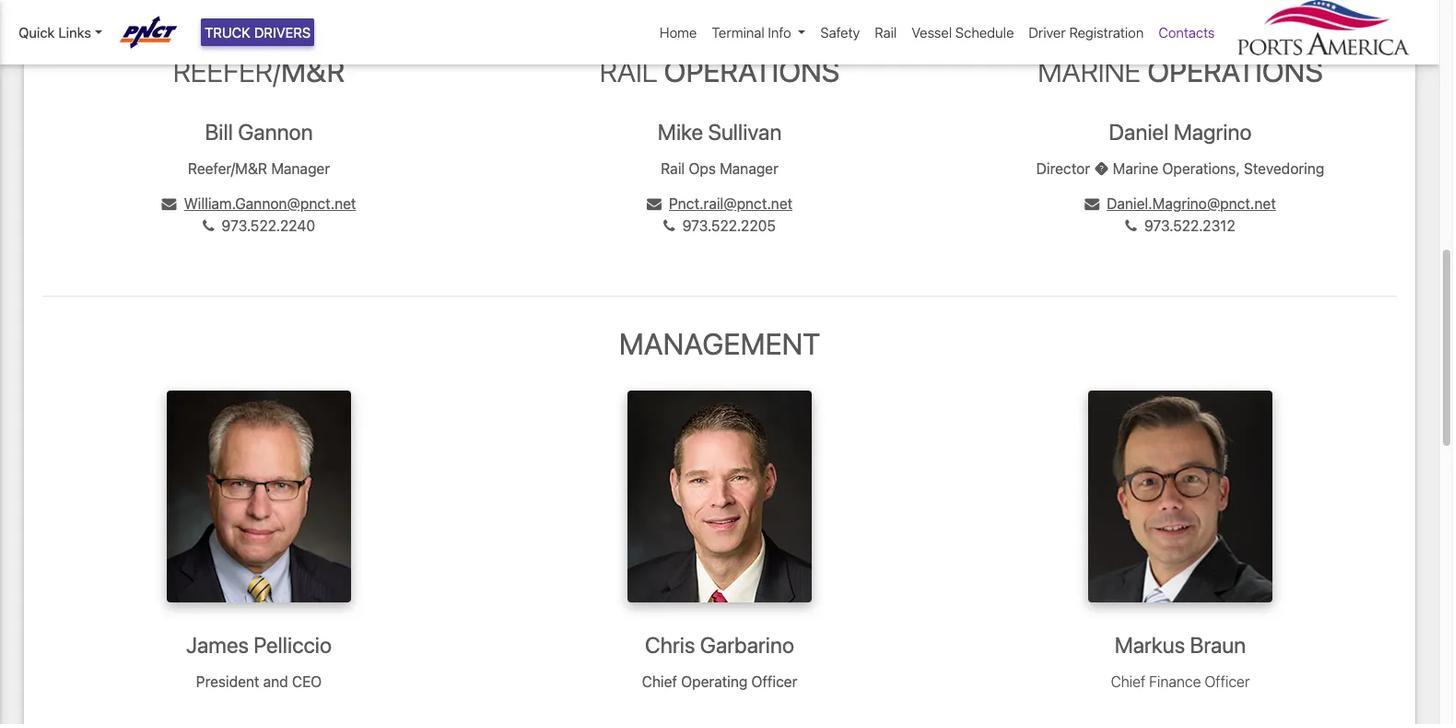 Task type: describe. For each thing, give the bounding box(es) containing it.
�
[[1095, 160, 1109, 177]]

1 vertical spatial marine
[[1113, 160, 1159, 177]]

management
[[619, 326, 821, 361]]

officer for braun
[[1205, 674, 1250, 690]]

bill gannon
[[205, 119, 313, 144]]

rail link
[[868, 15, 905, 50]]

quick
[[18, 24, 55, 41]]

james pelliccio
[[186, 633, 332, 658]]

links
[[58, 24, 91, 41]]

truck drivers link
[[201, 18, 315, 47]]

garbarino
[[700, 633, 795, 658]]

chris
[[645, 633, 695, 658]]

ops
[[689, 160, 716, 177]]

director
[[1037, 160, 1091, 177]]

pelliccio
[[254, 633, 332, 658]]

chief finance officer
[[1111, 674, 1250, 690]]

chief for markus braun
[[1111, 674, 1146, 690]]

william.gannon@pnct.net
[[184, 195, 356, 212]]

chris garbarino
[[645, 633, 795, 658]]

president
[[196, 674, 259, 690]]

contacts link
[[1152, 15, 1223, 50]]

finance
[[1150, 674, 1202, 690]]

mike sullivan
[[658, 119, 782, 144]]

gannon
[[238, 119, 313, 144]]

contacts
[[1159, 24, 1215, 41]]

2 manager from the left
[[720, 160, 779, 177]]

operations for marine operations
[[1148, 54, 1324, 89]]

m&r
[[281, 54, 345, 89]]

daniel magrino
[[1109, 119, 1252, 144]]

braun
[[1191, 633, 1247, 658]]

973.522.2312
[[1145, 217, 1236, 234]]

james pelliccio image
[[167, 391, 351, 603]]

reefer/m&r manager
[[188, 160, 330, 177]]

reefer/
[[173, 54, 281, 89]]

markus
[[1115, 633, 1186, 658]]

operations,
[[1163, 160, 1241, 177]]

envelope image for marine
[[1085, 196, 1100, 211]]

operating
[[681, 674, 748, 690]]

terminal
[[712, 24, 765, 41]]

vessel schedule link
[[905, 15, 1022, 50]]

terminal info
[[712, 24, 792, 41]]

1 manager from the left
[[271, 160, 330, 177]]

drivers
[[254, 24, 311, 41]]

william.gannon@pnct.net link
[[162, 195, 356, 212]]

marine operations
[[1038, 54, 1324, 89]]

driver registration link
[[1022, 15, 1152, 50]]

envelope image for reefer/
[[162, 196, 177, 211]]



Task type: vqa. For each thing, say whether or not it's contained in the screenshot.


Task type: locate. For each thing, give the bounding box(es) containing it.
1 horizontal spatial operations
[[1148, 54, 1324, 89]]

markus braun
[[1115, 633, 1247, 658]]

2 phone image from the left
[[664, 218, 675, 233]]

0 horizontal spatial operations
[[664, 54, 840, 89]]

quick links link
[[18, 22, 102, 43]]

registration
[[1070, 24, 1144, 41]]

operations down terminal info
[[664, 54, 840, 89]]

daniel.magrino@pnct.net link
[[1085, 195, 1277, 212]]

0 vertical spatial rail
[[875, 24, 897, 41]]

envelope image
[[162, 196, 177, 211], [1085, 196, 1100, 211]]

envelope image
[[647, 196, 662, 211]]

0 horizontal spatial phone image
[[203, 218, 214, 233]]

officer down the garbarino
[[752, 674, 798, 690]]

envelope image inside william.gannon@pnct.net link
[[162, 196, 177, 211]]

info
[[768, 24, 792, 41]]

home
[[660, 24, 697, 41]]

0 horizontal spatial envelope image
[[162, 196, 177, 211]]

phone image down william.gannon@pnct.net link
[[203, 218, 214, 233]]

3 phone image from the left
[[1126, 218, 1137, 233]]

phone image for rail
[[664, 218, 675, 233]]

1 envelope image from the left
[[162, 196, 177, 211]]

pnct.rail@pnct.net link
[[647, 195, 793, 212]]

rail right safety
[[875, 24, 897, 41]]

973.522.2240
[[222, 217, 315, 234]]

terminal info link
[[705, 15, 813, 50]]

and
[[263, 674, 288, 690]]

officer for garbarino
[[752, 674, 798, 690]]

director � marine operations, stevedoring
[[1037, 160, 1325, 177]]

marcus braun image
[[1089, 391, 1273, 603]]

manager down gannon
[[271, 160, 330, 177]]

phone image for reefer/
[[203, 218, 214, 233]]

2 vertical spatial rail
[[661, 160, 685, 177]]

0 vertical spatial marine
[[1038, 54, 1142, 89]]

phone image down daniel.magrino@pnct.net link
[[1126, 218, 1137, 233]]

pnct.rail@pnct.net
[[669, 195, 793, 212]]

rail for rail
[[875, 24, 897, 41]]

bill
[[205, 119, 233, 144]]

home link
[[653, 15, 705, 50]]

phone image inside 973.522.2240 link
[[203, 218, 214, 233]]

marine
[[1038, 54, 1142, 89], [1113, 160, 1159, 177]]

973.522.2312 link
[[1126, 217, 1236, 234]]

0 horizontal spatial chief
[[642, 674, 677, 690]]

chief down chris
[[642, 674, 677, 690]]

truck
[[205, 24, 251, 41]]

manager
[[271, 160, 330, 177], [720, 160, 779, 177]]

1 vertical spatial rail
[[600, 54, 658, 89]]

sullivan
[[708, 119, 782, 144]]

1 chief from the left
[[642, 674, 677, 690]]

rail for rail ops manager
[[661, 160, 685, 177]]

973.522.2240 link
[[203, 217, 315, 234]]

rail left ops
[[661, 160, 685, 177]]

chief
[[642, 674, 677, 690], [1111, 674, 1146, 690]]

rail ops manager
[[661, 160, 779, 177]]

marine right �
[[1113, 160, 1159, 177]]

2 officer from the left
[[1205, 674, 1250, 690]]

driver registration
[[1029, 24, 1144, 41]]

operations down the contacts link
[[1148, 54, 1324, 89]]

safety link
[[813, 15, 868, 50]]

rail operations
[[600, 54, 840, 89]]

vessel schedule
[[912, 24, 1014, 41]]

1 officer from the left
[[752, 674, 798, 690]]

rail for rail operations
[[600, 54, 658, 89]]

officer down braun
[[1205, 674, 1250, 690]]

chief operating officer
[[642, 674, 798, 690]]

james
[[186, 633, 249, 658]]

safety
[[821, 24, 860, 41]]

phone image
[[203, 218, 214, 233], [664, 218, 675, 233], [1126, 218, 1137, 233]]

ceo
[[292, 674, 322, 690]]

daniel
[[1109, 119, 1169, 144]]

vessel
[[912, 24, 952, 41]]

2 envelope image from the left
[[1085, 196, 1100, 211]]

1 horizontal spatial phone image
[[664, 218, 675, 233]]

973.522.2205 link
[[664, 217, 776, 234]]

1 horizontal spatial envelope image
[[1085, 196, 1100, 211]]

envelope image inside daniel.magrino@pnct.net link
[[1085, 196, 1100, 211]]

phone image for marine
[[1126, 218, 1137, 233]]

schedule
[[956, 24, 1014, 41]]

officer
[[752, 674, 798, 690], [1205, 674, 1250, 690]]

2 horizontal spatial phone image
[[1126, 218, 1137, 233]]

1 horizontal spatial officer
[[1205, 674, 1250, 690]]

operations
[[664, 54, 840, 89], [1148, 54, 1324, 89]]

phone image inside the 973.522.2312 link
[[1126, 218, 1137, 233]]

quick links
[[18, 24, 91, 41]]

phone image inside the 973.522.2205 link
[[664, 218, 675, 233]]

0 horizontal spatial rail
[[600, 54, 658, 89]]

manager down 'sullivan'
[[720, 160, 779, 177]]

1 operations from the left
[[664, 54, 840, 89]]

rail down home 'link'
[[600, 54, 658, 89]]

1 horizontal spatial chief
[[1111, 674, 1146, 690]]

1 horizontal spatial manager
[[720, 160, 779, 177]]

chief down markus
[[1111, 674, 1146, 690]]

0 horizontal spatial manager
[[271, 160, 330, 177]]

stevedoring
[[1244, 160, 1325, 177]]

0 horizontal spatial officer
[[752, 674, 798, 690]]

1 phone image from the left
[[203, 218, 214, 233]]

reefer/ m&r
[[173, 54, 345, 89]]

1 horizontal spatial rail
[[661, 160, 685, 177]]

chief for chris garbarino
[[642, 674, 677, 690]]

chris garbarino image
[[628, 391, 812, 603]]

marine down driver registration link
[[1038, 54, 1142, 89]]

operations for rail operations
[[664, 54, 840, 89]]

phone image down pnct.rail@pnct.net link
[[664, 218, 675, 233]]

rail
[[875, 24, 897, 41], [600, 54, 658, 89], [661, 160, 685, 177]]

2 horizontal spatial rail
[[875, 24, 897, 41]]

973.522.2205
[[683, 217, 776, 234]]

daniel.magrino@pnct.net
[[1107, 195, 1277, 212]]

2 chief from the left
[[1111, 674, 1146, 690]]

magrino
[[1174, 119, 1252, 144]]

mike
[[658, 119, 703, 144]]

truck drivers
[[205, 24, 311, 41]]

reefer/m&r
[[188, 160, 267, 177]]

driver
[[1029, 24, 1066, 41]]

2 operations from the left
[[1148, 54, 1324, 89]]

president and ceo
[[196, 674, 322, 690]]



